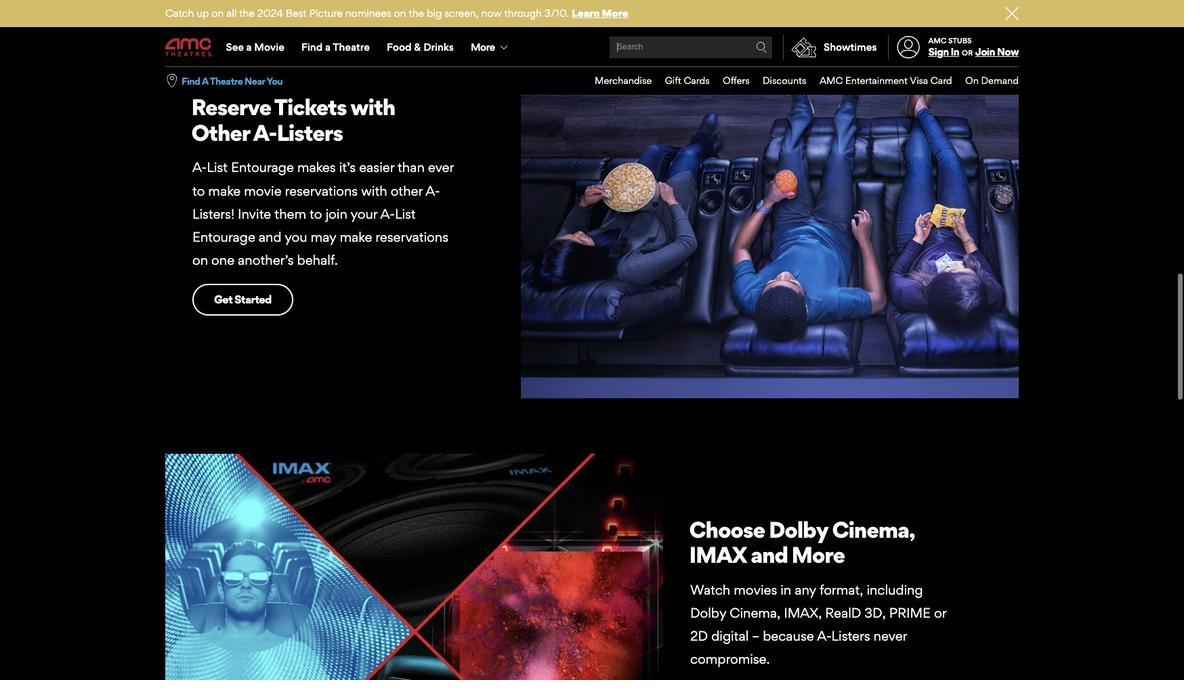 Task type: describe. For each thing, give the bounding box(es) containing it.
never
[[874, 627, 907, 643]]

sign
[[929, 45, 949, 58]]

join
[[325, 204, 347, 221]]

1 vertical spatial list
[[395, 204, 416, 221]]

listers inside reserve tickets with other a-listers
[[277, 118, 343, 145]]

cinema, inside watch movies in any format, including dolby cinema, imax, reald 3d, prime or 2d digital – because a-listers never compromise.
[[730, 604, 781, 620]]

drinks
[[424, 41, 454, 54]]

card
[[931, 75, 952, 86]]

other
[[191, 118, 250, 145]]

on inside a-list entourage makes it's easier than ever to make movie reservations with other a- listers! invite them to join your a-list entourage and you may make reservations on one another's behalf.
[[192, 251, 208, 267]]

merchandise link
[[582, 67, 652, 95]]

1 vertical spatial make
[[340, 228, 372, 244]]

1 horizontal spatial on
[[212, 7, 224, 20]]

more inside choose dolby cinema, imax and more
[[792, 540, 845, 567]]

cookie consent banner dialog
[[0, 644, 1184, 680]]

discounts
[[763, 75, 807, 86]]

menu containing merchandise
[[582, 67, 1019, 95]]

listers!
[[192, 204, 234, 221]]

imax,
[[784, 604, 822, 620]]

format,
[[820, 581, 863, 597]]

movie
[[244, 181, 282, 198]]

theatre for a
[[210, 75, 243, 86]]

you
[[267, 75, 283, 86]]

a for movie
[[246, 41, 252, 54]]

a- inside watch movies in any format, including dolby cinema, imax, reald 3d, prime or 2d digital – because a-listers never compromise.
[[817, 627, 832, 643]]

movie
[[254, 41, 284, 54]]

amc entertainment visa card
[[820, 75, 952, 86]]

invite
[[238, 204, 271, 221]]

on demand
[[966, 75, 1019, 86]]

or inside watch movies in any format, including dolby cinema, imax, reald 3d, prime or 2d digital – because a-listers never compromise.
[[934, 604, 947, 620]]

ever
[[428, 158, 454, 174]]

2 horizontal spatial on
[[394, 7, 406, 20]]

1 vertical spatial entourage
[[192, 228, 255, 244]]

on
[[966, 75, 979, 86]]

2024
[[257, 7, 283, 20]]

learn more link
[[572, 7, 628, 20]]

find for find a theatre
[[301, 41, 323, 54]]

up
[[197, 7, 209, 20]]

compromise.
[[690, 650, 770, 666]]

merchandise
[[595, 75, 652, 86]]

reserve
[[191, 92, 271, 120]]

a
[[202, 75, 208, 86]]

now
[[481, 7, 502, 20]]

get started
[[214, 292, 272, 305]]

you
[[285, 228, 307, 244]]

than
[[398, 158, 425, 174]]

join now button
[[976, 45, 1019, 58]]

showtimes
[[824, 41, 877, 54]]

catch
[[165, 7, 194, 20]]

a- inside reserve tickets with other a-listers
[[253, 118, 277, 145]]

offers
[[723, 75, 750, 86]]

entertainment
[[846, 75, 908, 86]]

any
[[795, 581, 816, 597]]

best
[[286, 7, 307, 20]]

sign in or join amc stubs element
[[888, 28, 1019, 66]]

a for theatre
[[325, 41, 331, 54]]

dolby inside watch movies in any format, including dolby cinema, imax, reald 3d, prime or 2d digital – because a-listers never compromise.
[[690, 604, 727, 620]]

all
[[226, 7, 237, 20]]

makes
[[297, 158, 336, 174]]

0 horizontal spatial to
[[192, 181, 205, 198]]

0 vertical spatial make
[[208, 181, 241, 198]]

near
[[245, 75, 265, 86]]

another's
[[238, 251, 294, 267]]

more inside more button
[[471, 41, 495, 53]]

find a theatre near you
[[182, 75, 283, 86]]

in
[[951, 45, 960, 58]]

food & drinks
[[387, 41, 454, 54]]

menu containing more
[[165, 28, 1019, 66]]

gift cards
[[665, 75, 710, 86]]

more button
[[462, 28, 519, 66]]

a-list entourage makes it's easier than ever to make movie reservations with other a- listers! invite them to join your a-list entourage and you may make reservations on one another's behalf.
[[192, 158, 454, 267]]

because
[[763, 627, 814, 643]]

easier
[[359, 158, 394, 174]]

get
[[214, 292, 233, 305]]

a- down other
[[192, 158, 207, 174]]

&
[[414, 41, 421, 54]]

1 the from the left
[[239, 7, 255, 20]]

through
[[504, 7, 542, 20]]

in
[[781, 581, 792, 597]]

amc for visa
[[820, 75, 843, 86]]

join
[[976, 45, 995, 58]]

cinema, inside choose dolby cinema, imax and more
[[832, 515, 914, 542]]

digital
[[712, 627, 749, 643]]

0 horizontal spatial list
[[207, 158, 228, 174]]

and inside a-list entourage makes it's easier than ever to make movie reservations with other a- listers! invite them to join your a-list entourage and you may make reservations on one another's behalf.
[[259, 228, 282, 244]]

find for find a theatre near you
[[182, 75, 200, 86]]

movies
[[734, 581, 777, 597]]

see a movie link
[[217, 28, 293, 66]]

visa
[[910, 75, 928, 86]]

behalf.
[[297, 251, 338, 267]]

user profile image
[[890, 36, 928, 59]]

find a theatre link
[[293, 28, 378, 66]]

offers link
[[710, 67, 750, 95]]



Task type: locate. For each thing, give the bounding box(es) containing it.
or right prime
[[934, 604, 947, 620]]

food & drinks link
[[378, 28, 462, 66]]

0 vertical spatial theatre
[[333, 41, 370, 54]]

3/10.
[[545, 7, 569, 20]]

make
[[208, 181, 241, 198], [340, 228, 372, 244]]

0 horizontal spatial more
[[471, 41, 495, 53]]

1 horizontal spatial a
[[325, 41, 331, 54]]

menu
[[165, 28, 1019, 66], [582, 67, 1019, 95]]

0 vertical spatial cinema,
[[832, 515, 914, 542]]

on left all
[[212, 7, 224, 20]]

dolby
[[769, 515, 828, 542], [690, 604, 727, 620]]

may
[[311, 228, 336, 244]]

0 horizontal spatial dolby
[[690, 604, 727, 620]]

2 a from the left
[[325, 41, 331, 54]]

learn
[[572, 7, 600, 20]]

1 vertical spatial theatre
[[210, 75, 243, 86]]

the
[[239, 7, 255, 20], [409, 7, 424, 20]]

prime
[[889, 604, 931, 620]]

nominees
[[345, 7, 391, 20]]

2 vertical spatial more
[[792, 540, 845, 567]]

–
[[752, 627, 760, 643]]

amc down showtimes link
[[820, 75, 843, 86]]

amc inside amc stubs sign in or join now
[[929, 36, 947, 45]]

0 horizontal spatial cinema,
[[730, 604, 781, 620]]

amc stubs sign in or join now
[[929, 36, 1019, 58]]

showtimes image
[[784, 35, 824, 60]]

gift
[[665, 75, 681, 86]]

2d
[[690, 627, 708, 643]]

a inside 'link'
[[246, 41, 252, 54]]

1 a from the left
[[246, 41, 252, 54]]

a- right your
[[381, 204, 395, 221]]

amc logo image
[[165, 38, 213, 57], [165, 38, 213, 57]]

theatre
[[333, 41, 370, 54], [210, 75, 243, 86]]

1 vertical spatial or
[[934, 604, 947, 620]]

0 vertical spatial amc
[[929, 36, 947, 45]]

0 vertical spatial and
[[259, 228, 282, 244]]

find a theatre near you button
[[182, 74, 283, 87]]

other
[[391, 181, 423, 198]]

gift cards link
[[652, 67, 710, 95]]

entourage up movie
[[231, 158, 294, 174]]

1 horizontal spatial theatre
[[333, 41, 370, 54]]

on demand link
[[952, 67, 1019, 95]]

1 vertical spatial reservations
[[376, 228, 449, 244]]

a right see
[[246, 41, 252, 54]]

0 vertical spatial menu
[[165, 28, 1019, 66]]

demand
[[981, 75, 1019, 86]]

watch movies in any format, including dolby cinema, imax, reald 3d, prime or 2d digital – because a-listers never compromise.
[[690, 581, 947, 666]]

amc up sign in the top of the page
[[929, 36, 947, 45]]

1 horizontal spatial dolby
[[769, 515, 828, 542]]

more down now
[[471, 41, 495, 53]]

1 horizontal spatial the
[[409, 7, 424, 20]]

1 horizontal spatial and
[[751, 540, 788, 567]]

1 vertical spatial more
[[471, 41, 495, 53]]

and inside choose dolby cinema, imax and more
[[751, 540, 788, 567]]

with up easier
[[350, 92, 395, 120]]

choose
[[689, 515, 765, 542]]

reservations down other
[[376, 228, 449, 244]]

0 vertical spatial listers
[[277, 118, 343, 145]]

0 vertical spatial to
[[192, 181, 205, 198]]

listers inside watch movies in any format, including dolby cinema, imax, reald 3d, prime or 2d digital – because a-listers never compromise.
[[832, 627, 870, 643]]

dolby up any
[[769, 515, 828, 542]]

0 horizontal spatial theatre
[[210, 75, 243, 86]]

0 horizontal spatial on
[[192, 251, 208, 267]]

0 vertical spatial find
[[301, 41, 323, 54]]

1 horizontal spatial cinema,
[[832, 515, 914, 542]]

listers up makes
[[277, 118, 343, 145]]

more up any
[[792, 540, 845, 567]]

1 horizontal spatial or
[[962, 48, 973, 58]]

1 vertical spatial dolby
[[690, 604, 727, 620]]

tickets
[[274, 92, 347, 120]]

0 vertical spatial more
[[602, 7, 628, 20]]

choose dolby cinema, imax and more
[[689, 515, 914, 567]]

and
[[259, 228, 282, 244], [751, 540, 788, 567]]

and up movies
[[751, 540, 788, 567]]

on right nominees
[[394, 7, 406, 20]]

0 vertical spatial or
[[962, 48, 973, 58]]

one
[[211, 251, 235, 267]]

0 horizontal spatial and
[[259, 228, 282, 244]]

1 horizontal spatial find
[[301, 41, 323, 54]]

0 horizontal spatial a
[[246, 41, 252, 54]]

0 vertical spatial dolby
[[769, 515, 828, 542]]

cards
[[684, 75, 710, 86]]

the left big
[[409, 7, 424, 20]]

0 horizontal spatial the
[[239, 7, 255, 20]]

more right the learn
[[602, 7, 628, 20]]

a down 'picture'
[[325, 41, 331, 54]]

screen,
[[445, 7, 479, 20]]

premium formats image
[[165, 453, 663, 680]]

discounts link
[[750, 67, 807, 95]]

more
[[602, 7, 628, 20], [471, 41, 495, 53], [792, 540, 845, 567]]

amc entertainment visa card link
[[807, 67, 952, 95]]

listers
[[277, 118, 343, 145], [832, 627, 870, 643]]

see a movie
[[226, 41, 284, 54]]

listers down reald
[[832, 627, 870, 643]]

on left one
[[192, 251, 208, 267]]

to up listers!
[[192, 181, 205, 198]]

find inside find a theatre near you button
[[182, 75, 200, 86]]

1 vertical spatial listers
[[832, 627, 870, 643]]

theatre right the a
[[210, 75, 243, 86]]

to
[[192, 181, 205, 198], [310, 204, 322, 221]]

0 horizontal spatial find
[[182, 75, 200, 86]]

stubs
[[948, 36, 972, 45]]

with down easier
[[361, 181, 387, 198]]

0 vertical spatial list
[[207, 158, 228, 174]]

0 vertical spatial reservations
[[285, 181, 358, 198]]

0 horizontal spatial or
[[934, 604, 947, 620]]

now
[[997, 45, 1019, 58]]

with inside reserve tickets with other a-listers
[[350, 92, 395, 120]]

1 horizontal spatial make
[[340, 228, 372, 244]]

them
[[275, 204, 306, 221]]

theatre inside button
[[210, 75, 243, 86]]

amc for sign
[[929, 36, 947, 45]]

1 vertical spatial find
[[182, 75, 200, 86]]

0 horizontal spatial listers
[[277, 118, 343, 145]]

1 vertical spatial to
[[310, 204, 322, 221]]

find down 'picture'
[[301, 41, 323, 54]]

0 horizontal spatial make
[[208, 181, 241, 198]]

1 horizontal spatial reservations
[[376, 228, 449, 244]]

or inside amc stubs sign in or join now
[[962, 48, 973, 58]]

entourage up one
[[192, 228, 255, 244]]

make down your
[[340, 228, 372, 244]]

imax
[[689, 540, 747, 567]]

sign in button
[[929, 45, 960, 58]]

a- down reald
[[817, 627, 832, 643]]

find inside find a theatre link
[[301, 41, 323, 54]]

get started link
[[192, 283, 293, 314]]

and up 'another's'
[[259, 228, 282, 244]]

reald
[[825, 604, 861, 620]]

menu down the learn
[[165, 28, 1019, 66]]

1 horizontal spatial list
[[395, 204, 416, 221]]

with
[[350, 92, 395, 120], [361, 181, 387, 198]]

theatre for a
[[333, 41, 370, 54]]

1 horizontal spatial amc
[[929, 36, 947, 45]]

make up listers!
[[208, 181, 241, 198]]

reservations
[[285, 181, 358, 198], [376, 228, 449, 244]]

1 vertical spatial and
[[751, 540, 788, 567]]

a- down ever
[[426, 181, 440, 198]]

watch
[[690, 581, 730, 597]]

dolby down the watch
[[690, 604, 727, 620]]

reserve tickets with other a-listers
[[191, 92, 395, 145]]

2 the from the left
[[409, 7, 424, 20]]

1 horizontal spatial listers
[[832, 627, 870, 643]]

big
[[427, 7, 442, 20]]

0 vertical spatial with
[[350, 92, 395, 120]]

find
[[301, 41, 323, 54], [182, 75, 200, 86]]

0 horizontal spatial reservations
[[285, 181, 358, 198]]

a
[[246, 41, 252, 54], [325, 41, 331, 54]]

food
[[387, 41, 412, 54]]

1 vertical spatial cinema,
[[730, 604, 781, 620]]

1 vertical spatial amc
[[820, 75, 843, 86]]

showtimes link
[[783, 35, 877, 60]]

catch up on all the 2024 best picture nominees on the big screen, now through 3/10. learn more
[[165, 7, 628, 20]]

1 vertical spatial with
[[361, 181, 387, 198]]

cinema, up including
[[832, 515, 914, 542]]

list
[[207, 158, 228, 174], [395, 204, 416, 221]]

cinema, down movies
[[730, 604, 781, 620]]

cinema,
[[832, 515, 914, 542], [730, 604, 781, 620]]

it's
[[339, 158, 356, 174]]

0 horizontal spatial amc
[[820, 75, 843, 86]]

reservations down makes
[[285, 181, 358, 198]]

menu down showtimes 'image'
[[582, 67, 1019, 95]]

or
[[962, 48, 973, 58], [934, 604, 947, 620]]

find a theatre
[[301, 41, 370, 54]]

2 horizontal spatial more
[[792, 540, 845, 567]]

theatre down nominees
[[333, 41, 370, 54]]

started
[[235, 292, 272, 305]]

including
[[867, 581, 923, 597]]

a- right other
[[253, 118, 277, 145]]

0 vertical spatial entourage
[[231, 158, 294, 174]]

dolby inside choose dolby cinema, imax and more
[[769, 515, 828, 542]]

find left the a
[[182, 75, 200, 86]]

the right all
[[239, 7, 255, 20]]

submit search icon image
[[756, 42, 767, 53]]

1 horizontal spatial more
[[602, 7, 628, 20]]

1 vertical spatial menu
[[582, 67, 1019, 95]]

or right in
[[962, 48, 973, 58]]

your
[[351, 204, 377, 221]]

search the AMC website text field
[[615, 42, 756, 53]]

1 horizontal spatial to
[[310, 204, 322, 221]]

3d,
[[865, 604, 886, 620]]

amc
[[929, 36, 947, 45], [820, 75, 843, 86]]

to left join
[[310, 204, 322, 221]]

with inside a-list entourage makes it's easier than ever to make movie reservations with other a- listers! invite them to join your a-list entourage and you may make reservations on one another's behalf.
[[361, 181, 387, 198]]

on
[[212, 7, 224, 20], [394, 7, 406, 20], [192, 251, 208, 267]]

picture
[[309, 7, 343, 20]]



Task type: vqa. For each thing, say whether or not it's contained in the screenshot.
up
yes



